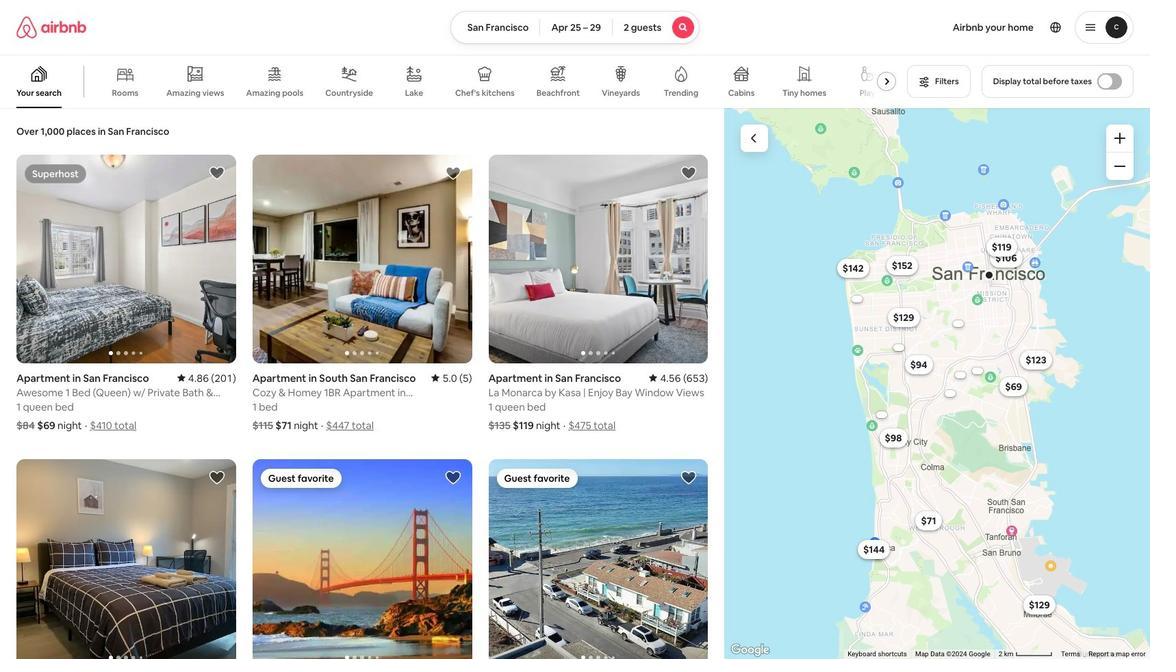 Task type: vqa. For each thing, say whether or not it's contained in the screenshot.
) for 4.93 ( 60 )
no



Task type: locate. For each thing, give the bounding box(es) containing it.
add to wishlist: guesthouse in daly city image
[[209, 470, 225, 486]]

group
[[0, 55, 902, 108], [16, 155, 236, 364], [253, 155, 472, 364], [489, 155, 709, 364], [16, 459, 236, 660], [253, 459, 472, 660], [489, 459, 709, 660]]

zoom in image
[[1115, 133, 1126, 144]]

None search field
[[451, 11, 700, 44]]

0 horizontal spatial add to wishlist: apartment in san francisco image
[[209, 165, 225, 182]]

add to wishlist: apartment in san francisco image
[[209, 165, 225, 182], [681, 165, 698, 182]]

1 horizontal spatial add to wishlist: apartment in san francisco image
[[681, 165, 698, 182]]

1 add to wishlist: apartment in san francisco image from the left
[[209, 165, 225, 182]]



Task type: describe. For each thing, give the bounding box(es) containing it.
the location you searched image
[[984, 270, 995, 281]]

google map
showing 27 stays. region
[[725, 108, 1151, 660]]

add to wishlist: guest suite in san francisco image
[[445, 470, 461, 486]]

2 add to wishlist: apartment in san francisco image from the left
[[681, 165, 698, 182]]

zoom out image
[[1115, 161, 1126, 172]]

google image
[[728, 642, 774, 660]]

add to wishlist: townhouse in pacifica image
[[681, 470, 698, 486]]

profile element
[[717, 0, 1134, 55]]

add to wishlist: apartment in south san francisco image
[[445, 165, 461, 182]]



